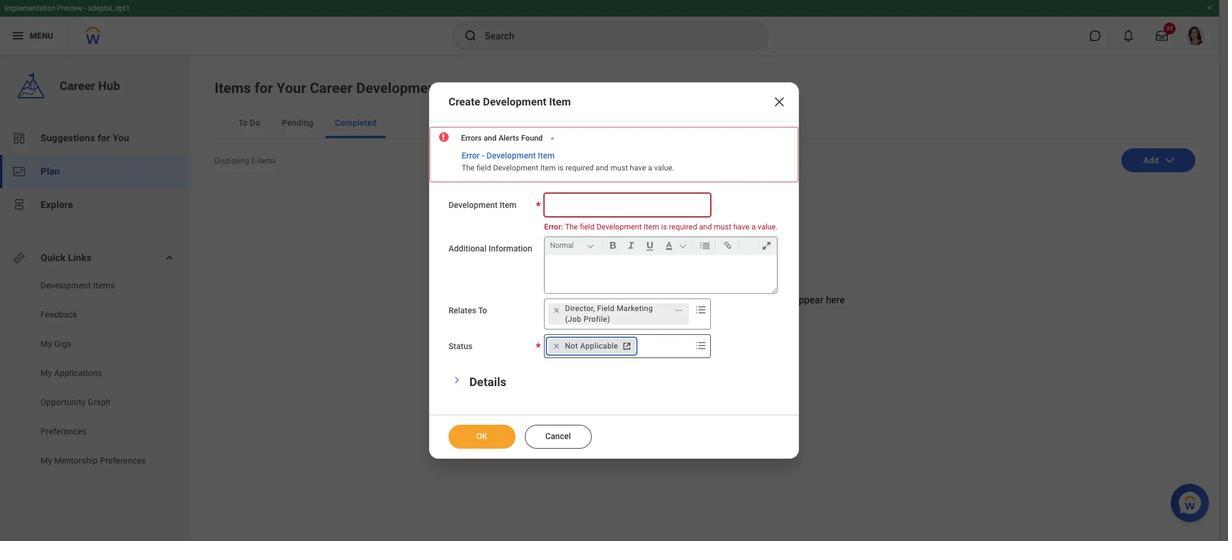 Task type: vqa. For each thing, say whether or not it's contained in the screenshot.
also to the left
no



Task type: locate. For each thing, give the bounding box(es) containing it.
create
[[449, 95, 481, 108]]

additional information
[[449, 244, 533, 253]]

1 horizontal spatial and
[[596, 163, 609, 172]]

0 horizontal spatial items
[[93, 281, 115, 290]]

2 vertical spatial items
[[565, 295, 590, 306]]

maximize image
[[759, 239, 775, 253]]

pending
[[282, 118, 314, 128]]

field
[[477, 163, 491, 172], [580, 222, 595, 231]]

list
[[0, 122, 191, 222], [0, 280, 191, 470]]

2 prompts image from the top
[[694, 339, 708, 353]]

for for you
[[98, 132, 110, 144]]

2 horizontal spatial and
[[699, 222, 712, 231]]

here
[[826, 295, 845, 306]]

to right relates on the left bottom of the page
[[478, 306, 487, 315]]

1 vertical spatial required
[[669, 222, 698, 231]]

0 vertical spatial and
[[484, 133, 497, 142]]

profile logan mcneil element
[[1179, 23, 1213, 49]]

opportunity graph
[[41, 398, 111, 407]]

Additional Information text field
[[545, 255, 778, 293]]

my applications
[[41, 368, 102, 378]]

0 vertical spatial is
[[558, 163, 564, 172]]

0 horizontal spatial value.
[[655, 163, 675, 172]]

error:
[[544, 222, 563, 231]]

0 vertical spatial field
[[477, 163, 491, 172]]

1 vertical spatial list
[[0, 280, 191, 470]]

items up feedback link
[[93, 281, 115, 290]]

to inside the details dialog
[[478, 306, 487, 315]]

2 horizontal spatial for
[[653, 295, 665, 306]]

items up "to do"
[[215, 80, 251, 97]]

suggestions for you
[[41, 132, 129, 144]]

explore
[[41, 199, 73, 210]]

- right "error"
[[482, 151, 485, 160]]

development inside "development items" link
[[41, 281, 91, 290]]

1 horizontal spatial required
[[669, 222, 698, 231]]

0 vertical spatial to
[[238, 118, 248, 128]]

0
[[251, 157, 255, 165]]

development up "completed"
[[356, 80, 441, 97]]

field up normal popup button
[[580, 222, 595, 231]]

0 vertical spatial a
[[648, 163, 653, 172]]

x small image inside director, field marketing (job profile), press delete to clear value. option
[[551, 305, 563, 317]]

link image
[[720, 239, 736, 253]]

value. inside error - development item the field development item is required and must have a value.
[[655, 163, 675, 172]]

my down 'my gigs'
[[41, 368, 52, 378]]

bold image
[[605, 239, 621, 253]]

career
[[689, 295, 716, 306]]

1 vertical spatial -
[[482, 151, 485, 160]]

1 vertical spatial preferences
[[100, 456, 146, 466]]

to left do
[[238, 118, 248, 128]]

items inside 'list'
[[93, 281, 115, 290]]

normal group
[[548, 237, 780, 255]]

1 horizontal spatial items
[[215, 80, 251, 97]]

errors
[[461, 133, 482, 142]]

onboarding home image
[[12, 165, 26, 179]]

2 vertical spatial for
[[653, 295, 665, 306]]

0 horizontal spatial must
[[611, 163, 628, 172]]

is up error:
[[558, 163, 564, 172]]

0 horizontal spatial the
[[462, 163, 475, 172]]

plan link
[[0, 155, 191, 188]]

0 vertical spatial the
[[462, 163, 475, 172]]

tab list
[[215, 107, 1196, 139]]

1 vertical spatial for
[[98, 132, 110, 144]]

0 vertical spatial for
[[255, 80, 273, 97]]

0 horizontal spatial field
[[477, 163, 491, 172]]

for inside 'list'
[[98, 132, 110, 144]]

the
[[462, 163, 475, 172], [565, 222, 578, 231]]

1 vertical spatial my
[[41, 368, 52, 378]]

development
[[356, 80, 441, 97], [483, 95, 547, 108], [487, 151, 536, 160], [493, 163, 539, 172], [449, 200, 498, 210], [597, 222, 642, 231], [41, 281, 91, 290]]

information
[[489, 244, 533, 253]]

1 list from the top
[[0, 122, 191, 222]]

inbox large image
[[1157, 30, 1169, 42]]

2 my from the top
[[41, 368, 52, 378]]

complete
[[610, 295, 651, 306]]

director,
[[565, 304, 595, 313]]

and left alerts
[[484, 133, 497, 142]]

must up the development item text box
[[611, 163, 628, 172]]

0 horizontal spatial preferences
[[41, 427, 87, 436]]

development down the error - development item link
[[493, 163, 539, 172]]

x small image
[[551, 305, 563, 317], [551, 341, 563, 352]]

1 vertical spatial is
[[661, 222, 667, 231]]

items for your career development
[[215, 80, 441, 97]]

x small image left "not"
[[551, 341, 563, 352]]

have inside error - development item the field development item is required and must have a value.
[[630, 163, 646, 172]]

preferences
[[41, 427, 87, 436], [100, 456, 146, 466]]

development up additional
[[449, 200, 498, 210]]

not applicable element
[[565, 341, 619, 352]]

field down "error"
[[477, 163, 491, 172]]

preferences down preferences link
[[100, 456, 146, 466]]

have up the development item text box
[[630, 163, 646, 172]]

errors and alerts found
[[461, 133, 543, 142]]

must
[[611, 163, 628, 172], [714, 222, 732, 231]]

value. up maximize icon
[[758, 222, 778, 231]]

1 x small image from the top
[[551, 305, 563, 317]]

career right your
[[310, 80, 353, 97]]

0 vertical spatial x small image
[[551, 305, 563, 317]]

1 prompts image from the top
[[694, 303, 708, 317]]

value.
[[655, 163, 675, 172], [758, 222, 778, 231]]

feedback link
[[39, 309, 162, 321]]

0 vertical spatial required
[[566, 163, 594, 172]]

for
[[255, 80, 273, 97], [98, 132, 110, 144], [653, 295, 665, 306]]

2 horizontal spatial items
[[565, 295, 590, 306]]

2 vertical spatial my
[[41, 456, 52, 466]]

2 list from the top
[[0, 280, 191, 470]]

1 horizontal spatial must
[[714, 222, 732, 231]]

x small image left (job
[[551, 305, 563, 317]]

0 horizontal spatial -
[[84, 4, 87, 13]]

- right preview
[[84, 4, 87, 13]]

displaying 0 items
[[215, 157, 276, 165]]

1 horizontal spatial value.
[[758, 222, 778, 231]]

career left hub
[[60, 79, 95, 93]]

1 horizontal spatial have
[[734, 222, 750, 231]]

0 vertical spatial prompts image
[[694, 303, 708, 317]]

1 vertical spatial and
[[596, 163, 609, 172]]

normal
[[550, 242, 574, 250]]

a inside error - development item the field development item is required and must have a value.
[[648, 163, 653, 172]]

1 my from the top
[[41, 339, 52, 349]]

required inside error - development item the field development item is required and must have a value.
[[566, 163, 594, 172]]

cancel
[[546, 432, 571, 441]]

field
[[597, 304, 615, 313]]

career
[[60, 79, 95, 93], [310, 80, 353, 97]]

-
[[84, 4, 87, 13], [482, 151, 485, 160]]

0 vertical spatial have
[[630, 163, 646, 172]]

x small image inside not applicable, press delete to clear value, ctrl + enter opens in new window. option
[[551, 341, 563, 352]]

1 vertical spatial prompts image
[[694, 339, 708, 353]]

applications
[[54, 368, 102, 378]]

prompts image right 'related actions' image
[[694, 303, 708, 317]]

0 vertical spatial items
[[215, 80, 251, 97]]

ext link image
[[621, 341, 633, 352]]

you
[[592, 295, 608, 306]]

1 horizontal spatial to
[[478, 306, 487, 315]]

0 horizontal spatial required
[[566, 163, 594, 172]]

prompts image
[[694, 303, 708, 317], [694, 339, 708, 353]]

must up 'link' image
[[714, 222, 732, 231]]

0 horizontal spatial have
[[630, 163, 646, 172]]

3 my from the top
[[41, 456, 52, 466]]

appear
[[794, 295, 824, 306]]

0 horizontal spatial to
[[238, 118, 248, 128]]

and
[[484, 133, 497, 142], [596, 163, 609, 172], [699, 222, 712, 231]]

0 vertical spatial my
[[41, 339, 52, 349]]

to inside button
[[238, 118, 248, 128]]

the inside error - development item the field development item is required and must have a value.
[[462, 163, 475, 172]]

0 vertical spatial -
[[84, 4, 87, 13]]

1 vertical spatial to
[[478, 306, 487, 315]]

the down "error"
[[462, 163, 475, 172]]

to
[[238, 118, 248, 128], [478, 306, 487, 315]]

error - development item link
[[462, 151, 555, 161]]

my left mentorship at bottom
[[41, 456, 52, 466]]

dashboard image
[[12, 131, 26, 145]]

my applications link
[[39, 367, 162, 379]]

related actions image
[[675, 306, 683, 315]]

suggestions for you link
[[0, 122, 191, 155]]

close environment banner image
[[1207, 4, 1214, 11]]

1 horizontal spatial is
[[661, 222, 667, 231]]

do
[[250, 118, 260, 128]]

and up the development item text box
[[596, 163, 609, 172]]

completed button
[[325, 107, 387, 138]]

x small image for status
[[551, 341, 563, 352]]

is up normal group
[[661, 222, 667, 231]]

prompts image down career
[[694, 339, 708, 353]]

0 horizontal spatial a
[[648, 163, 653, 172]]

caret up image
[[548, 134, 557, 142]]

0 vertical spatial list
[[0, 122, 191, 222]]

and up bulleted list icon
[[699, 222, 712, 231]]

1 vertical spatial items
[[93, 281, 115, 290]]

items up (job
[[565, 295, 590, 306]]

my
[[41, 339, 52, 349], [41, 368, 52, 378], [41, 456, 52, 466]]

career hub
[[60, 79, 120, 93]]

value. up the development item text box
[[655, 163, 675, 172]]

my left gigs
[[41, 339, 52, 349]]

1 horizontal spatial for
[[255, 80, 273, 97]]

2 x small image from the top
[[551, 341, 563, 352]]

have
[[630, 163, 646, 172], [734, 222, 750, 231]]

director, field marketing (job profile), press delete to clear value. option
[[549, 304, 689, 325]]

1 horizontal spatial career
[[310, 80, 353, 97]]

is
[[558, 163, 564, 172], [661, 222, 667, 231]]

1 vertical spatial have
[[734, 222, 750, 231]]

Development Item text field
[[544, 193, 711, 217]]

development up feedback
[[41, 281, 91, 290]]

and inside error - development item the field development item is required and must have a value.
[[596, 163, 609, 172]]

1 vertical spatial x small image
[[551, 341, 563, 352]]

0 vertical spatial must
[[611, 163, 628, 172]]

1 horizontal spatial a
[[752, 222, 756, 231]]

items
[[215, 80, 251, 97], [93, 281, 115, 290], [565, 295, 590, 306]]

preferences down opportunity
[[41, 427, 87, 436]]

implementation preview -   adeptai_dpt1
[[5, 4, 130, 13]]

1 horizontal spatial the
[[565, 222, 578, 231]]

1 horizontal spatial -
[[482, 151, 485, 160]]

the right error:
[[565, 222, 578, 231]]

item
[[549, 95, 571, 108], [538, 151, 555, 160], [541, 163, 556, 172], [500, 200, 517, 210], [644, 222, 660, 231]]

0 vertical spatial value.
[[655, 163, 675, 172]]

preferences link
[[39, 426, 162, 438]]

required
[[566, 163, 594, 172], [669, 222, 698, 231]]

1 vertical spatial the
[[565, 222, 578, 231]]

have up 'link' image
[[734, 222, 750, 231]]

1 vertical spatial field
[[580, 222, 595, 231]]

my for my mentorship preferences
[[41, 456, 52, 466]]

1 vertical spatial value.
[[758, 222, 778, 231]]

a
[[648, 163, 653, 172], [752, 222, 756, 231]]

0 horizontal spatial for
[[98, 132, 110, 144]]

0 horizontal spatial is
[[558, 163, 564, 172]]

alerts
[[499, 133, 520, 142]]



Task type: describe. For each thing, give the bounding box(es) containing it.
development item
[[449, 200, 517, 210]]

(job
[[565, 315, 582, 324]]

gigs
[[54, 339, 72, 349]]

normal button
[[548, 239, 600, 252]]

italic image
[[624, 239, 640, 253]]

implementation preview -   adeptai_dpt1 banner
[[0, 0, 1220, 55]]

feedback
[[41, 310, 78, 320]]

development up alerts
[[483, 95, 547, 108]]

1 vertical spatial a
[[752, 222, 756, 231]]

my mentorship preferences link
[[39, 455, 162, 467]]

notifications large image
[[1123, 30, 1135, 42]]

timeline milestone image
[[12, 198, 26, 212]]

error
[[462, 151, 480, 160]]

preview
[[57, 4, 82, 13]]

profile)
[[584, 315, 611, 324]]

relates to
[[449, 306, 487, 315]]

status
[[449, 342, 473, 351]]

opportunity
[[41, 398, 86, 407]]

x image
[[773, 95, 787, 109]]

field inside error - development item the field development item is required and must have a value.
[[477, 163, 491, 172]]

additional
[[449, 244, 487, 253]]

- inside banner
[[84, 4, 87, 13]]

to do button
[[229, 107, 270, 138]]

relates
[[449, 306, 477, 315]]

1 horizontal spatial field
[[580, 222, 595, 231]]

underline image
[[642, 239, 659, 253]]

must inside error - development item the field development item is required and must have a value.
[[611, 163, 628, 172]]

tab list containing to do
[[215, 107, 1196, 139]]

details
[[470, 375, 507, 389]]

explore link
[[0, 188, 191, 222]]

to do
[[238, 118, 260, 128]]

items for items for your career development
[[215, 80, 251, 97]]

mentorship
[[54, 456, 98, 466]]

list containing development items
[[0, 280, 191, 470]]

plan
[[41, 166, 60, 177]]

director, field marketing (job profile)
[[565, 304, 653, 324]]

not applicable, press delete to clear value, ctrl + enter opens in new window. option
[[549, 339, 635, 354]]

x small image for relates to
[[551, 305, 563, 317]]

director, field marketing (job profile) element
[[565, 304, 669, 325]]

0 horizontal spatial and
[[484, 133, 497, 142]]

suggestions
[[41, 132, 95, 144]]

for for your
[[255, 80, 273, 97]]

bulleted list image
[[697, 239, 713, 253]]

exclamation image
[[439, 133, 448, 142]]

marketing
[[617, 304, 653, 313]]

your
[[277, 80, 306, 97]]

implementation
[[5, 4, 55, 13]]

my for my applications
[[41, 368, 52, 378]]

found
[[522, 133, 543, 142]]

cancel button
[[525, 425, 592, 449]]

items
[[257, 157, 276, 165]]

0 vertical spatial preferences
[[41, 427, 87, 436]]

development items link
[[39, 280, 162, 292]]

ok button
[[449, 425, 515, 449]]

not applicable
[[565, 342, 619, 351]]

displaying
[[215, 157, 249, 165]]

my gigs link
[[39, 338, 162, 350]]

0 horizontal spatial career
[[60, 79, 95, 93]]

error: the field development item is required and must have a value.
[[544, 222, 778, 231]]

items for items you complete for your career development will appear here
[[565, 295, 590, 306]]

hub
[[98, 79, 120, 93]]

applicable
[[581, 342, 619, 351]]

my gigs
[[41, 339, 72, 349]]

chevron down image
[[453, 373, 461, 388]]

pending button
[[272, 107, 323, 138]]

your
[[668, 295, 687, 306]]

will
[[777, 295, 792, 306]]

not
[[565, 342, 578, 351]]

my mentorship preferences
[[41, 456, 146, 466]]

development items
[[41, 281, 115, 290]]

ok
[[477, 432, 488, 441]]

prompts image for status
[[694, 339, 708, 353]]

opportunity graph link
[[39, 396, 162, 408]]

adeptai_dpt1
[[88, 4, 130, 13]]

development up bold image
[[597, 222, 642, 231]]

completed
[[335, 118, 377, 128]]

is inside error - development item the field development item is required and must have a value.
[[558, 163, 564, 172]]

2 vertical spatial and
[[699, 222, 712, 231]]

you
[[113, 132, 129, 144]]

1 vertical spatial must
[[714, 222, 732, 231]]

list containing suggestions for you
[[0, 122, 191, 222]]

items you complete for your career development will appear here
[[565, 295, 845, 306]]

graph
[[88, 398, 111, 407]]

development down alerts
[[487, 151, 536, 160]]

search image
[[464, 29, 478, 43]]

details button
[[470, 375, 507, 389]]

- inside error - development item the field development item is required and must have a value.
[[482, 151, 485, 160]]

prompts image for relates to
[[694, 303, 708, 317]]

details dialog
[[429, 82, 800, 459]]

development
[[719, 295, 775, 306]]

create development item
[[449, 95, 571, 108]]

1 horizontal spatial preferences
[[100, 456, 146, 466]]

my for my gigs
[[41, 339, 52, 349]]

error - development item the field development item is required and must have a value.
[[462, 151, 675, 172]]



